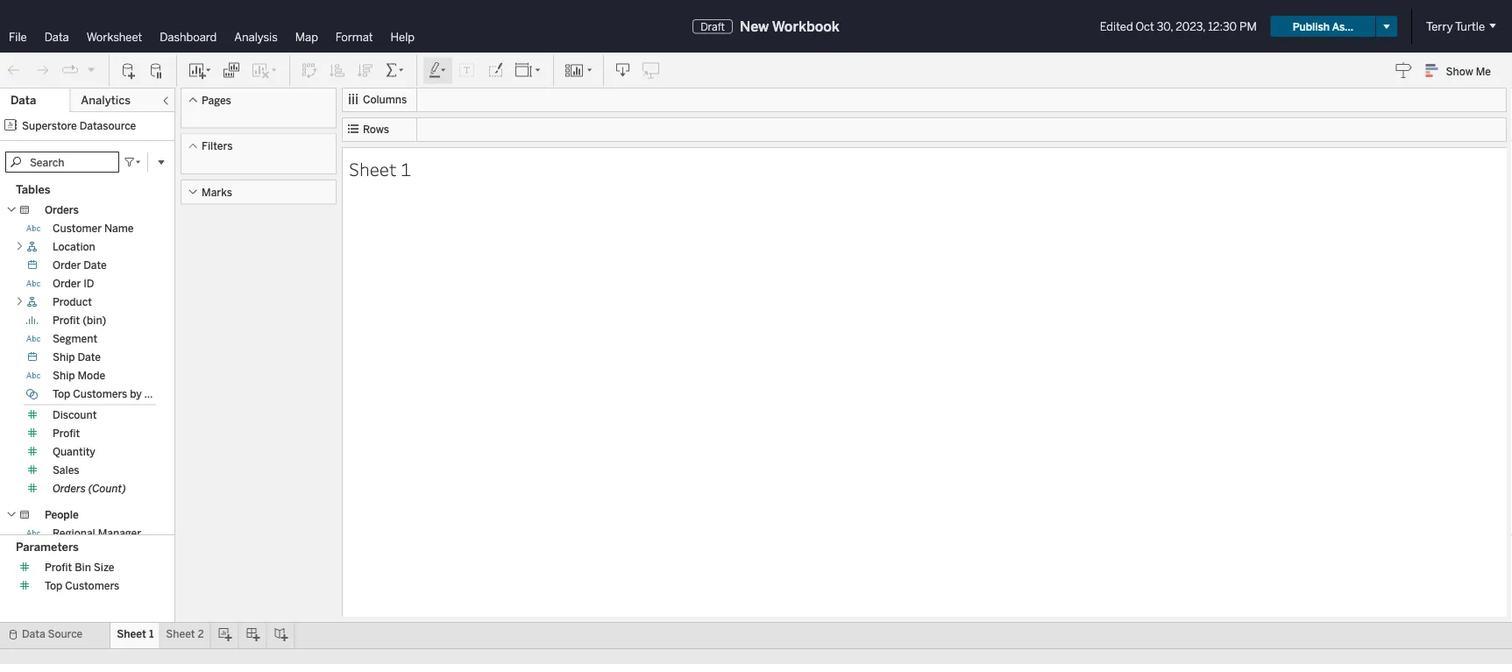 Task type: locate. For each thing, give the bounding box(es) containing it.
1 vertical spatial sheet 1
[[117, 628, 154, 641]]

format
[[336, 30, 373, 44]]

order up product
[[53, 278, 81, 290]]

sheet 2
[[166, 628, 204, 641]]

product
[[53, 296, 92, 309]]

pause auto updates image
[[148, 62, 166, 79]]

date up id
[[84, 259, 107, 272]]

superstore datasource
[[22, 119, 136, 132]]

replay animation image
[[61, 62, 79, 79], [86, 64, 96, 75]]

new worksheet image
[[188, 62, 212, 79]]

0 vertical spatial customers
[[73, 388, 127, 401]]

customers down bin
[[65, 580, 120, 593]]

date
[[84, 259, 107, 272], [78, 351, 101, 364]]

0 vertical spatial order
[[53, 259, 81, 272]]

0 vertical spatial orders
[[45, 204, 79, 217]]

top up the 'discount'
[[53, 388, 70, 401]]

profit
[[53, 314, 80, 327], [144, 388, 172, 401], [53, 428, 80, 440], [45, 562, 72, 575]]

2 ship from the top
[[53, 370, 75, 382]]

new data source image
[[120, 62, 138, 79]]

manager
[[98, 527, 141, 540]]

0 vertical spatial top
[[53, 388, 70, 401]]

sheet 1 left sheet 2
[[117, 628, 154, 641]]

tables
[[16, 183, 50, 197]]

show me
[[1447, 65, 1492, 77]]

profit for profit
[[53, 428, 80, 440]]

sheet left 2
[[166, 628, 195, 641]]

orders up customer
[[45, 204, 79, 217]]

top for top customers by profit
[[53, 388, 70, 401]]

date up mode
[[78, 351, 101, 364]]

customers down mode
[[73, 388, 127, 401]]

analytics
[[81, 93, 131, 107]]

sheet 1 down the rows in the top of the page
[[349, 157, 411, 181]]

rows
[[363, 123, 389, 136]]

top down profit bin size on the bottom of the page
[[45, 580, 63, 593]]

customers
[[73, 388, 127, 401], [65, 580, 120, 593]]

filters
[[202, 140, 233, 153]]

top for top customers
[[45, 580, 63, 593]]

order up order id
[[53, 259, 81, 272]]

customers for top customers by profit
[[73, 388, 127, 401]]

orders down sales
[[53, 483, 86, 495]]

order
[[53, 259, 81, 272], [53, 278, 81, 290]]

sheet down the rows in the top of the page
[[349, 157, 397, 181]]

customer name
[[53, 222, 134, 235]]

order date
[[53, 259, 107, 272]]

top
[[53, 388, 70, 401], [45, 580, 63, 593]]

0 horizontal spatial sheet 1
[[117, 628, 154, 641]]

1 horizontal spatial replay animation image
[[86, 64, 96, 75]]

0 vertical spatial ship
[[53, 351, 75, 364]]

1 horizontal spatial 1
[[401, 157, 411, 181]]

file
[[9, 30, 27, 44]]

Search text field
[[5, 152, 119, 173]]

1 ship from the top
[[53, 351, 75, 364]]

sheet 1
[[349, 157, 411, 181], [117, 628, 154, 641]]

order for order id
[[53, 278, 81, 290]]

ship down segment
[[53, 351, 75, 364]]

0 vertical spatial 1
[[401, 157, 411, 181]]

customers for top customers
[[65, 580, 120, 593]]

data
[[44, 30, 69, 44], [11, 93, 36, 107], [22, 628, 45, 641]]

1 vertical spatial top
[[45, 580, 63, 593]]

0 vertical spatial sheet 1
[[349, 157, 411, 181]]

1 down columns
[[401, 157, 411, 181]]

(bin)
[[83, 314, 106, 327]]

orders
[[45, 204, 79, 217], [53, 483, 86, 495]]

profit down product
[[53, 314, 80, 327]]

1 vertical spatial date
[[78, 351, 101, 364]]

profit bin size
[[45, 562, 114, 575]]

regional
[[53, 527, 95, 540]]

show
[[1447, 65, 1474, 77]]

sheet
[[349, 157, 397, 181], [117, 628, 146, 641], [166, 628, 195, 641]]

turtle
[[1456, 19, 1486, 33]]

1 order from the top
[[53, 259, 81, 272]]

datasource
[[80, 119, 136, 132]]

columns
[[363, 93, 407, 106]]

download image
[[615, 62, 632, 79]]

0 horizontal spatial 1
[[149, 628, 154, 641]]

0 vertical spatial date
[[84, 259, 107, 272]]

ship
[[53, 351, 75, 364], [53, 370, 75, 382]]

1 vertical spatial data
[[11, 93, 36, 107]]

2 order from the top
[[53, 278, 81, 290]]

profit for profit bin size
[[45, 562, 72, 575]]

people
[[45, 509, 79, 522]]

edited oct 30, 2023, 12:30 pm
[[1100, 19, 1257, 33]]

location
[[53, 241, 95, 253]]

parameters
[[16, 541, 79, 555]]

1 vertical spatial ship
[[53, 370, 75, 382]]

redo image
[[33, 62, 51, 79]]

data down "undo" image at top left
[[11, 93, 36, 107]]

draft
[[701, 20, 725, 33]]

format workbook image
[[487, 62, 504, 79]]

data left "source"
[[22, 628, 45, 641]]

ship date
[[53, 351, 101, 364]]

undo image
[[5, 62, 23, 79]]

12:30
[[1209, 19, 1237, 33]]

sort descending image
[[357, 62, 374, 79]]

source
[[48, 628, 83, 641]]

help
[[391, 30, 415, 44]]

replay animation image right redo icon
[[61, 62, 79, 79]]

2
[[198, 628, 204, 641]]

analysis
[[234, 30, 278, 44]]

terry turtle
[[1427, 19, 1486, 33]]

profit down parameters
[[45, 562, 72, 575]]

date for ship date
[[78, 351, 101, 364]]

1 vertical spatial orders
[[53, 483, 86, 495]]

top customers by profit
[[53, 388, 172, 401]]

data up redo icon
[[44, 30, 69, 44]]

ship for ship mode
[[53, 370, 75, 382]]

1
[[401, 157, 411, 181], [149, 628, 154, 641]]

sheet left sheet 2
[[117, 628, 146, 641]]

publish as... button
[[1271, 16, 1376, 37]]

0 vertical spatial data
[[44, 30, 69, 44]]

data guide image
[[1396, 61, 1413, 79]]

1 left sheet 2
[[149, 628, 154, 641]]

date for order date
[[84, 259, 107, 272]]

1 vertical spatial customers
[[65, 580, 120, 593]]

to use edit in desktop, save the workbook outside of personal space image
[[643, 62, 660, 79]]

profit up quantity
[[53, 428, 80, 440]]

replay animation image up analytics
[[86, 64, 96, 75]]

segment
[[53, 333, 97, 346]]

ship down ship date
[[53, 370, 75, 382]]

1 vertical spatial order
[[53, 278, 81, 290]]

sort ascending image
[[329, 62, 346, 79]]



Task type: vqa. For each thing, say whether or not it's contained in the screenshot.
'Segment' on the left bottom
yes



Task type: describe. For each thing, give the bounding box(es) containing it.
orders (count)
[[53, 483, 126, 495]]

profit (bin)
[[53, 314, 106, 327]]

new workbook
[[740, 18, 840, 35]]

me
[[1476, 65, 1492, 77]]

show/hide cards image
[[565, 62, 593, 79]]

1 vertical spatial 1
[[149, 628, 154, 641]]

new
[[740, 18, 769, 35]]

by
[[130, 388, 142, 401]]

duplicate image
[[223, 62, 240, 79]]

profit right by
[[144, 388, 172, 401]]

show me button
[[1419, 57, 1507, 84]]

2 vertical spatial data
[[22, 628, 45, 641]]

worksheet
[[87, 30, 142, 44]]

top customers
[[45, 580, 120, 593]]

orders for orders
[[45, 204, 79, 217]]

customer
[[53, 222, 102, 235]]

sales
[[53, 464, 79, 477]]

1 horizontal spatial sheet 1
[[349, 157, 411, 181]]

pages
[[202, 94, 231, 107]]

bin
[[75, 562, 91, 575]]

order id
[[53, 278, 94, 290]]

swap rows and columns image
[[301, 62, 318, 79]]

pm
[[1240, 19, 1257, 33]]

id
[[84, 278, 94, 290]]

0 horizontal spatial replay animation image
[[61, 62, 79, 79]]

ship mode
[[53, 370, 105, 382]]

2 horizontal spatial sheet
[[349, 157, 397, 181]]

collapse image
[[160, 96, 171, 106]]

discount
[[53, 409, 97, 422]]

name
[[104, 222, 134, 235]]

orders for orders (count)
[[53, 483, 86, 495]]

workbook
[[772, 18, 840, 35]]

marks
[[202, 186, 232, 199]]

2023,
[[1176, 19, 1206, 33]]

data source
[[22, 628, 83, 641]]

show labels image
[[459, 62, 476, 79]]

highlight image
[[428, 62, 448, 79]]

regional manager
[[53, 527, 141, 540]]

as...
[[1333, 20, 1354, 33]]

quantity
[[53, 446, 95, 459]]

(count)
[[88, 483, 126, 495]]

publish as...
[[1293, 20, 1354, 33]]

mode
[[78, 370, 105, 382]]

totals image
[[385, 62, 406, 79]]

0 horizontal spatial sheet
[[117, 628, 146, 641]]

oct
[[1136, 19, 1155, 33]]

size
[[94, 562, 114, 575]]

fit image
[[515, 62, 543, 79]]

map
[[295, 30, 318, 44]]

terry
[[1427, 19, 1454, 33]]

edited
[[1100, 19, 1134, 33]]

publish
[[1293, 20, 1330, 33]]

order for order date
[[53, 259, 81, 272]]

ship for ship date
[[53, 351, 75, 364]]

30,
[[1157, 19, 1174, 33]]

clear sheet image
[[251, 62, 279, 79]]

superstore
[[22, 119, 77, 132]]

profit for profit (bin)
[[53, 314, 80, 327]]

1 horizontal spatial sheet
[[166, 628, 195, 641]]

dashboard
[[160, 30, 217, 44]]



